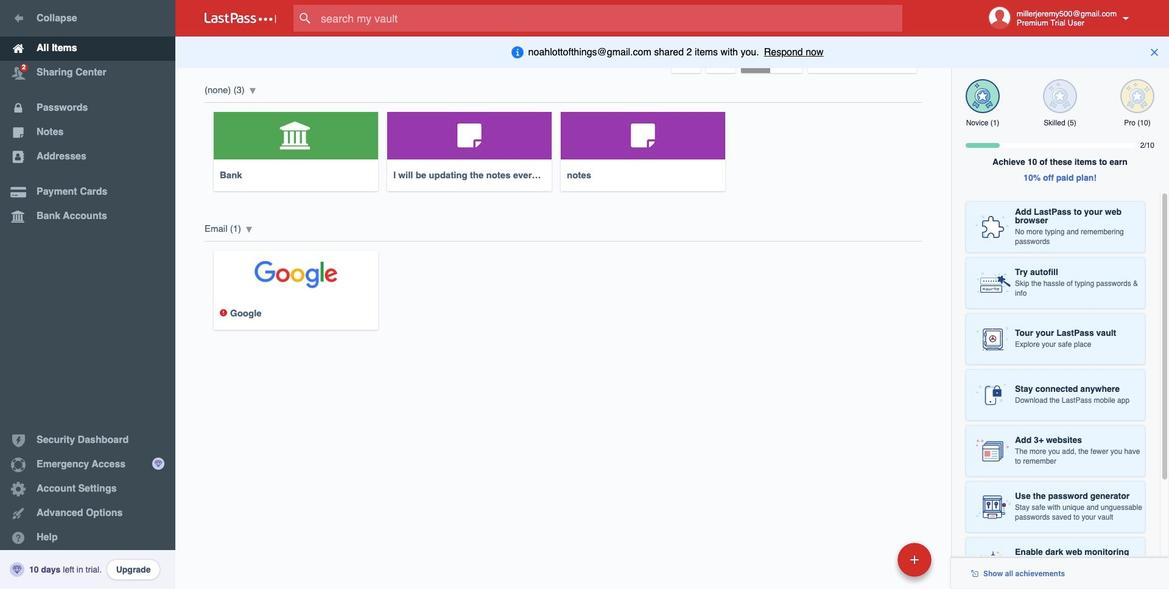 Task type: describe. For each thing, give the bounding box(es) containing it.
main navigation navigation
[[0, 0, 175, 590]]

vault options navigation
[[175, 37, 952, 73]]

search my vault text field
[[294, 5, 927, 32]]

lastpass image
[[205, 13, 277, 24]]

new item element
[[814, 543, 937, 578]]

new item navigation
[[814, 540, 940, 590]]



Task type: locate. For each thing, give the bounding box(es) containing it.
Search search field
[[294, 5, 927, 32]]



